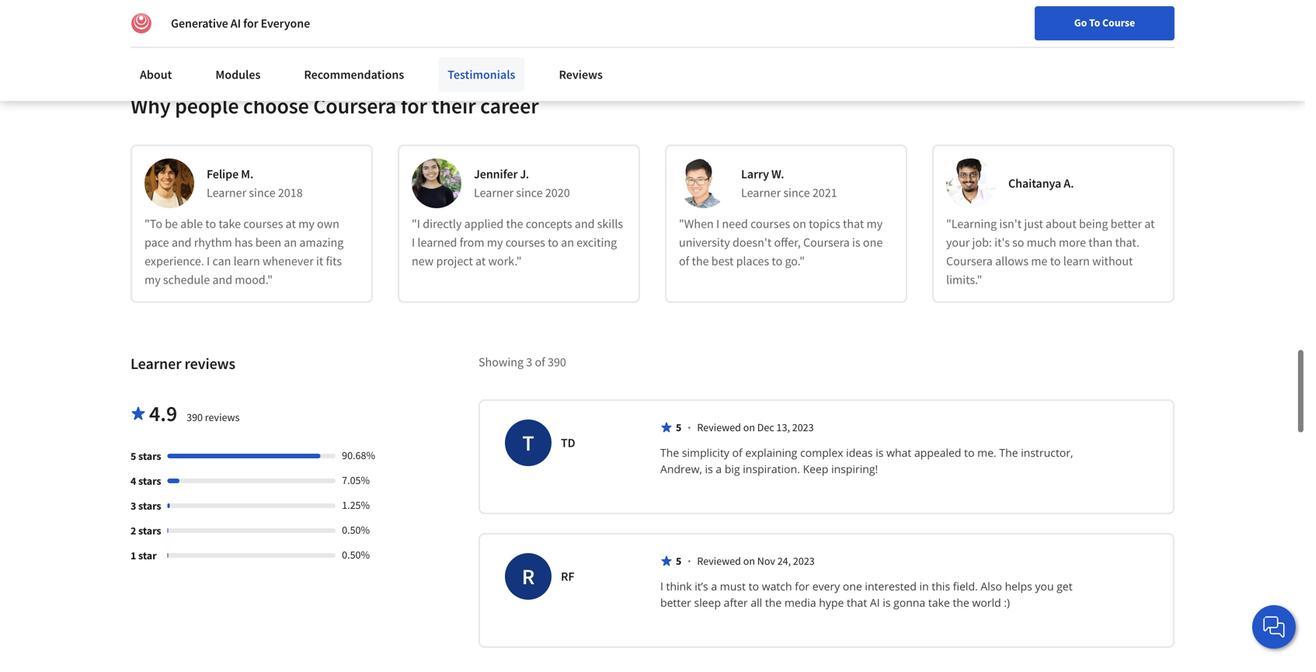 Task type: locate. For each thing, give the bounding box(es) containing it.
2 vertical spatial and
[[212, 272, 232, 287]]

5 for r
[[676, 554, 682, 568]]

an inside the "i directly applied the concepts and skills i learned from my courses to an exciting new project at work."
[[561, 234, 574, 250]]

reviewed for t
[[697, 420, 741, 434]]

None search field
[[221, 10, 594, 41]]

an down concepts
[[561, 234, 574, 250]]

i down '"i'
[[412, 234, 415, 250]]

the right me.
[[999, 445, 1018, 460]]

of for showing 3 of 390
[[535, 354, 545, 370]]

0 horizontal spatial better
[[660, 595, 691, 610]]

0 horizontal spatial 390
[[187, 410, 203, 424]]

2 stars
[[131, 523, 161, 537]]

pace
[[144, 234, 169, 250]]

felipe m. learner since 2018
[[207, 166, 303, 200]]

that.
[[1115, 234, 1140, 250]]

0 horizontal spatial an
[[284, 234, 297, 250]]

doesn't
[[733, 234, 772, 250]]

1 vertical spatial of
[[535, 354, 545, 370]]

about
[[1046, 216, 1077, 231]]

1 vertical spatial 0.50%
[[342, 548, 370, 562]]

1 horizontal spatial learn
[[1063, 253, 1090, 269]]

390 right 4.9
[[187, 410, 203, 424]]

get
[[1057, 579, 1073, 593]]

1 horizontal spatial the
[[999, 445, 1018, 460]]

0 horizontal spatial for
[[243, 16, 258, 31]]

at down from
[[475, 253, 486, 269]]

i left need
[[716, 216, 720, 231]]

me
[[1031, 253, 1048, 269]]

chat with us image
[[1262, 615, 1287, 639]]

of inside "when i need courses on topics that my university doesn't offer, coursera is one of the best places to go."
[[679, 253, 689, 269]]

at right being
[[1145, 216, 1155, 231]]

allows
[[995, 253, 1029, 269]]

1 since from the left
[[249, 185, 276, 200]]

since inside jennifer j. learner since 2020
[[516, 185, 543, 200]]

0 vertical spatial coursera
[[313, 92, 396, 119]]

1 horizontal spatial of
[[679, 253, 689, 269]]

is left what
[[876, 445, 884, 460]]

1 vertical spatial 5
[[131, 449, 136, 463]]

2 horizontal spatial for
[[795, 579, 810, 593]]

390 right showing
[[548, 354, 566, 370]]

to up all at bottom right
[[749, 579, 759, 593]]

is down interested
[[883, 595, 891, 610]]

0 vertical spatial that
[[843, 216, 864, 231]]

is right offer,
[[852, 234, 861, 250]]

learner reviews
[[131, 354, 235, 373]]

in
[[920, 579, 929, 593]]

stars for 2 stars
[[138, 523, 161, 537]]

1 horizontal spatial for
[[401, 92, 427, 119]]

0 horizontal spatial the
[[660, 445, 679, 460]]

2023 right 13,
[[792, 420, 814, 434]]

0 vertical spatial 390
[[548, 354, 566, 370]]

0.50%
[[342, 523, 370, 537], [342, 548, 370, 562]]

stars right 2
[[138, 523, 161, 537]]

1 horizontal spatial and
[[212, 272, 232, 287]]

the
[[506, 216, 523, 231], [692, 253, 709, 269], [765, 595, 782, 610], [953, 595, 969, 610]]

1 stars from the top
[[138, 449, 161, 463]]

chaitanya
[[1008, 175, 1061, 191]]

about
[[140, 67, 172, 82]]

1 vertical spatial one
[[843, 579, 862, 593]]

gonna
[[894, 595, 925, 610]]

2 horizontal spatial and
[[575, 216, 595, 231]]

simplicity
[[682, 445, 729, 460]]

can
[[212, 253, 231, 269]]

for left everyone
[[243, 16, 258, 31]]

since down w. in the top right of the page
[[783, 185, 810, 200]]

learner down felipe
[[207, 185, 246, 200]]

0 vertical spatial one
[[863, 234, 883, 250]]

r
[[522, 563, 535, 590]]

1 horizontal spatial ai
[[870, 595, 880, 610]]

0 vertical spatial better
[[1111, 216, 1142, 231]]

1 vertical spatial better
[[660, 595, 691, 610]]

and up exciting
[[575, 216, 595, 231]]

larry
[[741, 166, 769, 182]]

reviewed up simplicity
[[697, 420, 741, 434]]

to inside i think it's a must to watch for every one interested in this field. also helps you get better sleep after all the media hype that ai is gonna take the world :)
[[749, 579, 759, 593]]

on left nov
[[743, 554, 755, 568]]

helps
[[1005, 579, 1032, 593]]

1 horizontal spatial an
[[561, 234, 574, 250]]

5 up andrew,
[[676, 420, 682, 434]]

take inside i think it's a must to watch for every one interested in this field. also helps you get better sleep after all the media hype that ai is gonna take the world :)
[[928, 595, 950, 610]]

"learning
[[946, 216, 997, 231]]

course
[[1102, 16, 1135, 30]]

since inside the "larry w. learner since 2021"
[[783, 185, 810, 200]]

a inside the simplicity of explaining complex ideas is what appealed to me. the instructor, andrew, is a big inspiration. keep inspiring!
[[716, 461, 722, 476]]

1 horizontal spatial one
[[863, 234, 883, 250]]

of inside the simplicity of explaining complex ideas is what appealed to me. the instructor, andrew, is a big inspiration. keep inspiring!
[[732, 445, 743, 460]]

courses inside "when i need courses on topics that my university doesn't offer, coursera is one of the best places to go."
[[751, 216, 790, 231]]

dec
[[757, 420, 774, 434]]

go
[[1074, 16, 1087, 30]]

coursera inside "when i need courses on topics that my university doesn't offer, coursera is one of the best places to go."
[[803, 234, 850, 250]]

people
[[175, 92, 239, 119]]

jennifer
[[474, 166, 518, 182]]

at for better
[[1145, 216, 1155, 231]]

0 horizontal spatial one
[[843, 579, 862, 593]]

"when i need courses on topics that my university doesn't offer, coursera is one of the best places to go."
[[679, 216, 883, 269]]

learn down has
[[234, 253, 260, 269]]

1 an from the left
[[284, 234, 297, 250]]

1 vertical spatial take
[[928, 595, 950, 610]]

courses inside "to be able to take courses at my own pace and rhythm has been an amazing experience. i can learn whenever it fits my schedule and mood."
[[243, 216, 283, 231]]

of right showing
[[535, 354, 545, 370]]

3 stars from the top
[[138, 499, 161, 513]]

0 horizontal spatial ai
[[231, 16, 241, 31]]

1 horizontal spatial at
[[475, 253, 486, 269]]

stars up 4 stars
[[138, 449, 161, 463]]

it
[[316, 253, 323, 269]]

testimonials link
[[438, 57, 525, 92]]

the down university
[[692, 253, 709, 269]]

1 horizontal spatial courses
[[506, 234, 545, 250]]

2 since from the left
[[516, 185, 543, 200]]

learn inside "learning isn't just about being better at your job: it's so much more than that. coursera allows me to learn without limits."
[[1063, 253, 1090, 269]]

since down j. at the left top of the page
[[516, 185, 543, 200]]

that right topics
[[843, 216, 864, 231]]

1 horizontal spatial better
[[1111, 216, 1142, 231]]

1 vertical spatial reviewed
[[697, 554, 741, 568]]

for up the media
[[795, 579, 810, 593]]

much
[[1027, 234, 1056, 250]]

1 vertical spatial coursera
[[803, 234, 850, 250]]

1 vertical spatial and
[[172, 234, 192, 250]]

1 vertical spatial 3
[[131, 499, 136, 513]]

0 horizontal spatial learn
[[234, 253, 260, 269]]

2 an from the left
[[561, 234, 574, 250]]

on inside "when i need courses on topics that my university doesn't offer, coursera is one of the best places to go."
[[793, 216, 806, 231]]

1 vertical spatial a
[[711, 579, 717, 593]]

at down 2018 on the left top of the page
[[286, 216, 296, 231]]

go to course button
[[1035, 6, 1175, 40]]

at inside the "i directly applied the concepts and skills i learned from my courses to an exciting new project at work."
[[475, 253, 486, 269]]

testimonials
[[448, 67, 515, 82]]

is inside "when i need courses on topics that my university doesn't offer, coursera is one of the best places to go."
[[852, 234, 861, 250]]

limits."
[[946, 272, 982, 287]]

for left their
[[401, 92, 427, 119]]

1 horizontal spatial since
[[516, 185, 543, 200]]

1 vertical spatial ai
[[870, 595, 880, 610]]

mood."
[[235, 272, 273, 287]]

0 vertical spatial and
[[575, 216, 595, 231]]

learn down more at right
[[1063, 253, 1090, 269]]

my right topics
[[867, 216, 883, 231]]

new
[[412, 253, 434, 269]]

learner down larry
[[741, 185, 781, 200]]

4 stars from the top
[[138, 523, 161, 537]]

reviews up 390 reviews
[[184, 354, 235, 373]]

my up work."
[[487, 234, 503, 250]]

that right hype at bottom right
[[847, 595, 867, 610]]

stars for 5 stars
[[138, 449, 161, 463]]

nov
[[757, 554, 775, 568]]

t
[[522, 429, 534, 456]]

1 horizontal spatial take
[[928, 595, 950, 610]]

2 horizontal spatial of
[[732, 445, 743, 460]]

deeplearning.ai image
[[131, 12, 152, 34]]

i inside "when i need courses on topics that my university doesn't offer, coursera is one of the best places to go."
[[716, 216, 720, 231]]

to left go."
[[772, 253, 783, 269]]

learner inside the "larry w. learner since 2021"
[[741, 185, 781, 200]]

courses up work."
[[506, 234, 545, 250]]

2 horizontal spatial at
[[1145, 216, 1155, 231]]

coursera down recommendations
[[313, 92, 396, 119]]

coursera
[[313, 92, 396, 119], [803, 234, 850, 250], [946, 253, 993, 269]]

ai inside i think it's a must to watch for every one interested in this field. also helps you get better sleep after all the media hype that ai is gonna take the world :)
[[870, 595, 880, 610]]

a inside i think it's a must to watch for every one interested in this field. also helps you get better sleep after all the media hype that ai is gonna take the world :)
[[711, 579, 717, 593]]

1 0.50% from the top
[[342, 523, 370, 537]]

the simplicity of explaining complex ideas is what appealed to me. the instructor, andrew, is a big inspiration. keep inspiring!
[[660, 445, 1076, 476]]

generative ai for everyone
[[171, 16, 310, 31]]

courses up offer,
[[751, 216, 790, 231]]

1 horizontal spatial coursera
[[803, 234, 850, 250]]

take
[[219, 216, 241, 231], [928, 595, 950, 610]]

the right applied
[[506, 216, 523, 231]]

0 vertical spatial 0.50%
[[342, 523, 370, 537]]

0 vertical spatial on
[[793, 216, 806, 231]]

since for m.
[[249, 185, 276, 200]]

4.9
[[149, 400, 177, 427]]

at for courses
[[286, 216, 296, 231]]

since down m.
[[249, 185, 276, 200]]

learner down 'jennifer'
[[474, 185, 514, 200]]

at
[[286, 216, 296, 231], [1145, 216, 1155, 231], [475, 253, 486, 269]]

2023 right 24,
[[793, 554, 815, 568]]

2 learn from the left
[[1063, 253, 1090, 269]]

0 vertical spatial reviews
[[184, 354, 235, 373]]

learner
[[207, 185, 246, 200], [474, 185, 514, 200], [741, 185, 781, 200], [131, 354, 181, 373]]

1 vertical spatial 390
[[187, 410, 203, 424]]

and inside the "i directly applied the concepts and skills i learned from my courses to an exciting new project at work."
[[575, 216, 595, 231]]

to left me.
[[964, 445, 975, 460]]

my
[[298, 216, 314, 231], [867, 216, 883, 231], [487, 234, 503, 250], [144, 272, 161, 287]]

0 vertical spatial 3
[[526, 354, 532, 370]]

reviewed on dec 13, 2023
[[697, 420, 814, 434]]

learn
[[234, 253, 260, 269], [1063, 253, 1090, 269]]

i left can
[[207, 253, 210, 269]]

concepts
[[526, 216, 572, 231]]

2 horizontal spatial since
[[783, 185, 810, 200]]

3 right showing
[[526, 354, 532, 370]]

1 horizontal spatial 3
[[526, 354, 532, 370]]

coursera down topics
[[803, 234, 850, 250]]

0 vertical spatial ai
[[231, 16, 241, 31]]

the up andrew,
[[660, 445, 679, 460]]

1 vertical spatial that
[[847, 595, 867, 610]]

0 horizontal spatial coursera
[[313, 92, 396, 119]]

and up experience.
[[172, 234, 192, 250]]

0 horizontal spatial courses
[[243, 216, 283, 231]]

since for j.
[[516, 185, 543, 200]]

that inside i think it's a must to watch for every one interested in this field. also helps you get better sleep after all the media hype that ai is gonna take the world :)
[[847, 595, 867, 610]]

better down think
[[660, 595, 691, 610]]

appealed
[[914, 445, 961, 460]]

2 0.50% from the top
[[342, 548, 370, 562]]

0 vertical spatial for
[[243, 16, 258, 31]]

reviewed up "must"
[[697, 554, 741, 568]]

0 horizontal spatial of
[[535, 354, 545, 370]]

0 vertical spatial take
[[219, 216, 241, 231]]

5
[[676, 420, 682, 434], [131, 449, 136, 463], [676, 554, 682, 568]]

to up rhythm
[[205, 216, 216, 231]]

1 reviewed from the top
[[697, 420, 741, 434]]

0 vertical spatial 5
[[676, 420, 682, 434]]

1.25%
[[342, 498, 370, 512]]

learner inside jennifer j. learner since 2020
[[474, 185, 514, 200]]

2 reviewed from the top
[[697, 554, 741, 568]]

2 horizontal spatial coursera
[[946, 253, 993, 269]]

since inside "felipe m. learner since 2018"
[[249, 185, 276, 200]]

stars for 4 stars
[[138, 474, 161, 488]]

1 vertical spatial reviews
[[205, 410, 240, 424]]

learn inside "to be able to take courses at my own pace and rhythm has been an amazing experience. i can learn whenever it fits my schedule and mood."
[[234, 253, 260, 269]]

5 up think
[[676, 554, 682, 568]]

amazing
[[299, 234, 344, 250]]

2023
[[792, 420, 814, 434], [793, 554, 815, 568]]

1 learn from the left
[[234, 253, 260, 269]]

and down can
[[212, 272, 232, 287]]

to right me
[[1050, 253, 1061, 269]]

2 vertical spatial for
[[795, 579, 810, 593]]

0 horizontal spatial since
[[249, 185, 276, 200]]

take up has
[[219, 216, 241, 231]]

of down university
[[679, 253, 689, 269]]

is
[[852, 234, 861, 250], [876, 445, 884, 460], [705, 461, 713, 476], [883, 595, 891, 610]]

i left think
[[660, 579, 663, 593]]

better up the that.
[[1111, 216, 1142, 231]]

courses up the been
[[243, 216, 283, 231]]

0 vertical spatial reviewed
[[697, 420, 741, 434]]

been
[[255, 234, 281, 250]]

0 vertical spatial a
[[716, 461, 722, 476]]

everyone
[[261, 16, 310, 31]]

take inside "to be able to take courses at my own pace and rhythm has been an amazing experience. i can learn whenever it fits my schedule and mood."
[[219, 216, 241, 231]]

0 horizontal spatial 3
[[131, 499, 136, 513]]

at inside "to be able to take courses at my own pace and rhythm has been an amazing experience. i can learn whenever it fits my schedule and mood."
[[286, 216, 296, 231]]

inspiring!
[[831, 461, 878, 476]]

5 up 4
[[131, 449, 136, 463]]

stars
[[138, 449, 161, 463], [138, 474, 161, 488], [138, 499, 161, 513], [138, 523, 161, 537]]

0 horizontal spatial take
[[219, 216, 241, 231]]

to down concepts
[[548, 234, 559, 250]]

stars for 3 stars
[[138, 499, 161, 513]]

ai right the 'generative'
[[231, 16, 241, 31]]

3
[[526, 354, 532, 370], [131, 499, 136, 513]]

reviewed for r
[[697, 554, 741, 568]]

the inside the "i directly applied the concepts and skills i learned from my courses to an exciting new project at work."
[[506, 216, 523, 231]]

reviews
[[184, 354, 235, 373], [205, 410, 240, 424]]

of up big
[[732, 445, 743, 460]]

reviews right 4.9
[[205, 410, 240, 424]]

2023 for r
[[793, 554, 815, 568]]

what
[[886, 445, 912, 460]]

learner up 4.9
[[131, 354, 181, 373]]

the down field.
[[953, 595, 969, 610]]

felipe
[[207, 166, 239, 182]]

stars up 2 stars
[[138, 499, 161, 513]]

more
[[1059, 234, 1086, 250]]

2 stars from the top
[[138, 474, 161, 488]]

2 vertical spatial 5
[[676, 554, 682, 568]]

3 since from the left
[[783, 185, 810, 200]]

learned
[[417, 234, 457, 250]]

a left big
[[716, 461, 722, 476]]

2 vertical spatial coursera
[[946, 253, 993, 269]]

0 horizontal spatial and
[[172, 234, 192, 250]]

showing
[[479, 354, 524, 370]]

1 vertical spatial on
[[743, 420, 755, 434]]

best
[[711, 253, 734, 269]]

one
[[863, 234, 883, 250], [843, 579, 862, 593]]

to inside the "i directly applied the concepts and skills i learned from my courses to an exciting new project at work."
[[548, 234, 559, 250]]

on up offer,
[[793, 216, 806, 231]]

than
[[1089, 234, 1113, 250]]

on left dec
[[743, 420, 755, 434]]

3 up 2
[[131, 499, 136, 513]]

0.50% for 1 star
[[342, 548, 370, 562]]

0 horizontal spatial at
[[286, 216, 296, 231]]

1
[[131, 548, 136, 562]]

1 vertical spatial for
[[401, 92, 427, 119]]

stars right 4
[[138, 474, 161, 488]]

2 vertical spatial on
[[743, 554, 755, 568]]

j.
[[520, 166, 529, 182]]

0 vertical spatial 2023
[[792, 420, 814, 434]]

2023 for t
[[792, 420, 814, 434]]

since for w.
[[783, 185, 810, 200]]

0 vertical spatial of
[[679, 253, 689, 269]]

english
[[1007, 17, 1045, 33]]

without
[[1092, 253, 1133, 269]]

an up whenever
[[284, 234, 297, 250]]

a right it's
[[711, 579, 717, 593]]

star
[[138, 548, 157, 562]]

ai down interested
[[870, 595, 880, 610]]

your
[[946, 234, 970, 250]]

at inside "learning isn't just about being better at your job: it's so much more than that. coursera allows me to learn without limits."
[[1145, 216, 1155, 231]]

on for r
[[743, 554, 755, 568]]

2 horizontal spatial courses
[[751, 216, 790, 231]]

learner inside "felipe m. learner since 2018"
[[207, 185, 246, 200]]

take down this
[[928, 595, 950, 610]]

coursera up limits." on the top right of page
[[946, 253, 993, 269]]

1 vertical spatial 2023
[[793, 554, 815, 568]]

the
[[660, 445, 679, 460], [999, 445, 1018, 460]]

2 vertical spatial of
[[732, 445, 743, 460]]



Task type: vqa. For each thing, say whether or not it's contained in the screenshot.
BIG
yes



Task type: describe. For each thing, give the bounding box(es) containing it.
just
[[1024, 216, 1043, 231]]

an inside "to be able to take courses at my own pace and rhythm has been an amazing experience. i can learn whenever it fits my schedule and mood."
[[284, 234, 297, 250]]

2 the from the left
[[999, 445, 1018, 460]]

to inside the simplicity of explaining complex ideas is what appealed to me. the instructor, andrew, is a big inspiration. keep inspiring!
[[964, 445, 975, 460]]

recommendations link
[[295, 57, 414, 92]]

has
[[235, 234, 253, 250]]

better inside "learning isn't just about being better at your job: it's so much more than that. coursera allows me to learn without limits."
[[1111, 216, 1142, 231]]

learn for more
[[1063, 253, 1090, 269]]

chaitanya a.
[[1008, 175, 1074, 191]]

exciting
[[577, 234, 617, 250]]

isn't
[[999, 216, 1022, 231]]

larry w. learner since 2021
[[741, 166, 837, 200]]

0.50% for 2 stars
[[342, 523, 370, 537]]

after
[[724, 595, 748, 610]]

a.
[[1064, 175, 1074, 191]]

i inside the "i directly applied the concepts and skills i learned from my courses to an exciting new project at work."
[[412, 234, 415, 250]]

90.68%
[[342, 448, 375, 462]]

keep
[[803, 461, 829, 476]]

:)
[[1004, 595, 1010, 610]]

media
[[785, 595, 816, 610]]

my inside the "i directly applied the concepts and skills i learned from my courses to an exciting new project at work."
[[487, 234, 503, 250]]

is down simplicity
[[705, 461, 713, 476]]

my down experience.
[[144, 272, 161, 287]]

you
[[1035, 579, 1054, 593]]

rf
[[561, 569, 574, 584]]

"to
[[144, 216, 162, 231]]

m.
[[241, 166, 253, 182]]

to
[[1089, 16, 1100, 30]]

learner for felipe
[[207, 185, 246, 200]]

go."
[[785, 253, 805, 269]]

"when
[[679, 216, 714, 231]]

my left own
[[298, 216, 314, 231]]

of for the simplicity of explaining complex ideas is what appealed to me. the instructor, andrew, is a big inspiration. keep inspiring!
[[732, 445, 743, 460]]

to inside "when i need courses on topics that my university doesn't offer, coursera is one of the best places to go."
[[772, 253, 783, 269]]

learner for jennifer
[[474, 185, 514, 200]]

from
[[460, 234, 484, 250]]

2018
[[278, 185, 303, 200]]

courses inside the "i directly applied the concepts and skills i learned from my courses to an exciting new project at work."
[[506, 234, 545, 250]]

sleep
[[694, 595, 721, 610]]

to inside "learning isn't just about being better at your job: it's so much more than that. coursera allows me to learn without limits."
[[1050, 253, 1061, 269]]

learner for larry
[[741, 185, 781, 200]]

one inside "when i need courses on topics that my university doesn't offer, coursera is one of the best places to go."
[[863, 234, 883, 250]]

own
[[317, 216, 339, 231]]

is inside i think it's a must to watch for every one interested in this field. also helps you get better sleep after all the media hype that ai is gonna take the world :)
[[883, 595, 891, 610]]

think
[[666, 579, 692, 593]]

world
[[972, 595, 1001, 610]]

show notifications image
[[1095, 19, 1114, 38]]

reviews
[[559, 67, 603, 82]]

reviewed on nov 24, 2023
[[697, 554, 815, 568]]

interested
[[865, 579, 917, 593]]

hype
[[819, 595, 844, 610]]

skills
[[597, 216, 623, 231]]

instructor,
[[1021, 445, 1073, 460]]

it's
[[695, 579, 708, 593]]

project
[[436, 253, 473, 269]]

13,
[[777, 420, 790, 434]]

on for t
[[743, 420, 755, 434]]

4 stars
[[131, 474, 161, 488]]

the down watch
[[765, 595, 782, 610]]

also
[[981, 579, 1002, 593]]

for inside i think it's a must to watch for every one interested in this field. also helps you get better sleep after all the media hype that ai is gonna take the world :)
[[795, 579, 810, 593]]

i inside i think it's a must to watch for every one interested in this field. also helps you get better sleep after all the media hype that ai is gonna take the world :)
[[660, 579, 663, 593]]

university
[[679, 234, 730, 250]]

directly
[[423, 216, 462, 231]]

big
[[725, 461, 740, 476]]

modules link
[[206, 57, 270, 92]]

1 horizontal spatial 390
[[548, 354, 566, 370]]

5 for t
[[676, 420, 682, 434]]

i inside "to be able to take courses at my own pace and rhythm has been an amazing experience. i can learn whenever it fits my schedule and mood."
[[207, 253, 210, 269]]

ideas
[[846, 445, 873, 460]]

it's
[[995, 234, 1010, 250]]

inspiration.
[[743, 461, 800, 476]]

24,
[[777, 554, 791, 568]]

one inside i think it's a must to watch for every one interested in this field. also helps you get better sleep after all the media hype that ai is gonna take the world :)
[[843, 579, 862, 593]]

that inside "when i need courses on topics that my university doesn't offer, coursera is one of the best places to go."
[[843, 216, 864, 231]]

schedule
[[163, 272, 210, 287]]

better inside i think it's a must to watch for every one interested in this field. also helps you get better sleep after all the media hype that ai is gonna take the world :)
[[660, 595, 691, 610]]

andrew,
[[660, 461, 702, 476]]

1 the from the left
[[660, 445, 679, 460]]

reviews for 390 reviews
[[205, 410, 240, 424]]

applied
[[464, 216, 504, 231]]

reviews for learner reviews
[[184, 354, 235, 373]]

being
[[1079, 216, 1108, 231]]

recommendations
[[304, 67, 404, 82]]

to inside "to be able to take courses at my own pace and rhythm has been an amazing experience. i can learn whenever it fits my schedule and mood."
[[205, 216, 216, 231]]

experience.
[[144, 253, 204, 269]]

"to be able to take courses at my own pace and rhythm has been an amazing experience. i can learn whenever it fits my schedule and mood."
[[144, 216, 344, 287]]

4
[[131, 474, 136, 488]]

must
[[720, 579, 746, 593]]

work."
[[488, 253, 522, 269]]

showing 3 of 390
[[479, 354, 566, 370]]

so
[[1012, 234, 1024, 250]]

5 stars
[[131, 449, 161, 463]]

coursera inside "learning isn't just about being better at your job: it's so much more than that. coursera allows me to learn without limits."
[[946, 253, 993, 269]]

my inside "when i need courses on topics that my university doesn't offer, coursera is one of the best places to go."
[[867, 216, 883, 231]]

learn for has
[[234, 253, 260, 269]]

be
[[165, 216, 178, 231]]

all
[[751, 595, 762, 610]]

modules
[[216, 67, 261, 82]]

about link
[[131, 57, 181, 92]]

"learning isn't just about being better at your job: it's so much more than that. coursera allows me to learn without limits."
[[946, 216, 1155, 287]]

the inside "when i need courses on topics that my university doesn't offer, coursera is one of the best places to go."
[[692, 253, 709, 269]]

career
[[480, 92, 539, 119]]

offer,
[[774, 234, 801, 250]]

"i
[[412, 216, 420, 231]]

3 stars
[[131, 499, 161, 513]]

generative
[[171, 16, 228, 31]]

every
[[812, 579, 840, 593]]



